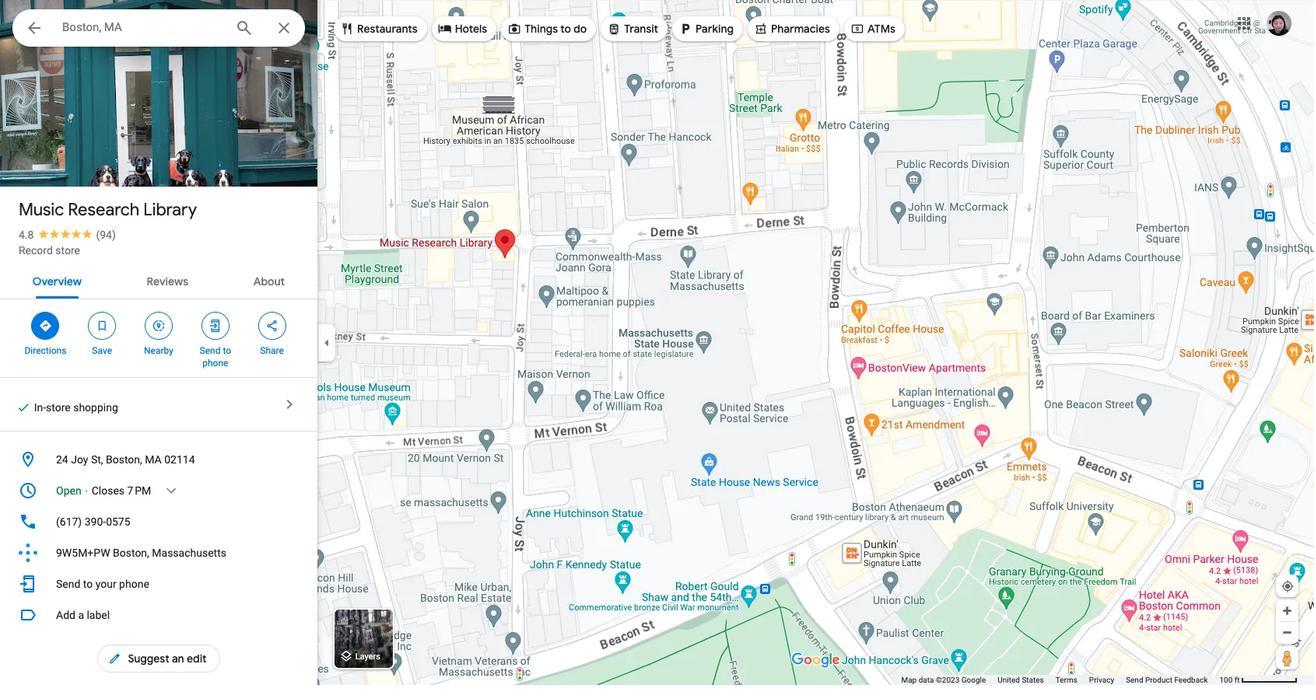 Task type: vqa. For each thing, say whether or not it's contained in the screenshot.
the bottommost THE 18
no



Task type: describe. For each thing, give the bounding box(es) containing it.
closes
[[92, 485, 125, 497]]

google
[[961, 676, 986, 685]]

library
[[143, 199, 197, 221]]

map
[[901, 676, 917, 685]]

 hotels
[[438, 20, 487, 37]]

send to your phone
[[56, 578, 149, 591]]


[[607, 20, 621, 37]]

photos
[[57, 154, 95, 169]]

390-
[[85, 516, 106, 528]]

google account: michele murakami  
(michele.murakami@adept.ai) image
[[1267, 11, 1292, 35]]

do
[[574, 22, 587, 36]]

pharmacies
[[771, 22, 830, 36]]

to for send to phone
[[223, 345, 231, 356]]

product
[[1145, 676, 1173, 685]]

send for send product feedback
[[1126, 676, 1143, 685]]

add a label button
[[0, 600, 317, 631]]

0575
[[106, 516, 130, 528]]

9w5m+pw
[[56, 547, 110, 559]]

in-store shopping button
[[0, 378, 317, 431]]

29 photos button
[[12, 148, 101, 175]]

 atms
[[850, 20, 895, 37]]

 search field
[[12, 9, 305, 50]]


[[108, 650, 122, 668]]


[[152, 317, 166, 335]]

send to phone
[[200, 345, 231, 369]]

⋅
[[84, 485, 89, 497]]

record store button
[[19, 243, 80, 258]]

boston, inside "button"
[[113, 547, 149, 559]]

show street view coverage image
[[1276, 647, 1299, 670]]

add a label
[[56, 609, 110, 622]]

send to your phone button
[[0, 569, 317, 600]]


[[265, 317, 279, 335]]


[[208, 317, 222, 335]]

terms button
[[1056, 675, 1078, 685]]

24
[[56, 454, 68, 466]]


[[340, 20, 354, 37]]


[[507, 20, 521, 37]]

24 joy st, boston, ma 02114 button
[[0, 444, 317, 475]]

02114
[[164, 454, 195, 466]]

24 joy st, boston, ma 02114
[[56, 454, 195, 466]]

restaurants
[[357, 22, 418, 36]]

an
[[172, 652, 184, 666]]

label
[[87, 609, 110, 622]]

open ⋅ closes 7 pm
[[56, 485, 151, 497]]

ma
[[145, 454, 162, 466]]

©2023
[[936, 676, 960, 685]]

show open hours for the week image
[[164, 484, 178, 498]]

footer inside google maps element
[[901, 675, 1220, 685]]

massachusetts
[[152, 547, 226, 559]]

zoom in image
[[1281, 605, 1293, 617]]

record
[[19, 244, 53, 257]]

suggest
[[128, 652, 169, 666]]

privacy button
[[1089, 675, 1114, 685]]

(94)
[[96, 229, 116, 241]]

shopping
[[73, 401, 118, 414]]

a
[[78, 609, 84, 622]]

4.8 stars image
[[34, 229, 96, 239]]

layers
[[355, 652, 380, 662]]

open
[[56, 485, 81, 497]]

things
[[525, 22, 558, 36]]

100 ft button
[[1220, 676, 1298, 685]]

9w5m+pw boston, massachusetts button
[[0, 538, 317, 569]]

about
[[253, 275, 285, 289]]

st,
[[91, 454, 103, 466]]

100
[[1220, 676, 1233, 685]]

information for music research library region
[[0, 444, 317, 600]]


[[25, 17, 44, 39]]

music research library
[[19, 199, 197, 221]]

zoom out image
[[1281, 627, 1293, 639]]

 suggest an edit
[[108, 650, 207, 668]]



Task type: locate. For each thing, give the bounding box(es) containing it.
2 horizontal spatial to
[[560, 22, 571, 36]]


[[679, 20, 693, 37]]

 restaurants
[[340, 20, 418, 37]]

add
[[56, 609, 75, 622]]

states
[[1022, 676, 1044, 685]]

1 vertical spatial phone
[[119, 578, 149, 591]]

united states
[[998, 676, 1044, 685]]

1 horizontal spatial to
[[223, 345, 231, 356]]

terms
[[1056, 676, 1078, 685]]

overview
[[33, 275, 82, 289]]

send for send to your phone
[[56, 578, 80, 591]]

ft
[[1235, 676, 1240, 685]]

 button
[[12, 9, 56, 50]]

overview button
[[20, 261, 94, 299]]

collapse side panel image
[[318, 334, 335, 351]]

reviews
[[147, 275, 188, 289]]

 things to do
[[507, 20, 587, 37]]

research
[[68, 199, 139, 221]]

100 ft
[[1220, 676, 1240, 685]]

joy
[[71, 454, 88, 466]]

send left product
[[1126, 676, 1143, 685]]

in-store shopping
[[34, 401, 118, 414]]

0 horizontal spatial to
[[83, 578, 93, 591]]

0 vertical spatial store
[[55, 244, 80, 257]]

0 horizontal spatial phone
[[119, 578, 149, 591]]

to left your
[[83, 578, 93, 591]]


[[38, 317, 52, 335]]

edit
[[187, 652, 207, 666]]

data
[[919, 676, 934, 685]]

store
[[55, 244, 80, 257], [46, 401, 71, 414]]

has in-store shopping group
[[9, 400, 118, 415]]

(617)
[[56, 516, 82, 528]]

directions
[[24, 345, 66, 356]]

store for record
[[55, 244, 80, 257]]

store inside has in-store shopping group
[[46, 401, 71, 414]]

phone down 
[[202, 358, 228, 369]]

send inside information for music research library region
[[56, 578, 80, 591]]

boston, down 0575 at the bottom of the page
[[113, 547, 149, 559]]

2 vertical spatial send
[[1126, 676, 1143, 685]]

1 vertical spatial send
[[56, 578, 80, 591]]

atms
[[867, 22, 895, 36]]

 transit
[[607, 20, 658, 37]]

send product feedback button
[[1126, 675, 1208, 685]]

to left do
[[560, 22, 571, 36]]

transit
[[624, 22, 658, 36]]

send up add
[[56, 578, 80, 591]]

music
[[19, 199, 64, 221]]

0 horizontal spatial send
[[56, 578, 80, 591]]


[[754, 20, 768, 37]]

reviews button
[[134, 261, 201, 299]]

send down 
[[200, 345, 221, 356]]

store left shopping
[[46, 401, 71, 414]]

29
[[40, 154, 54, 169]]

in-
[[34, 401, 46, 414]]

music research library main content
[[0, 0, 317, 685]]

phone inside send to phone
[[202, 358, 228, 369]]

store for in-
[[46, 401, 71, 414]]

tab list
[[0, 261, 317, 299]]

to inside send to phone
[[223, 345, 231, 356]]

phone
[[202, 358, 228, 369], [119, 578, 149, 591]]

1 horizontal spatial send
[[200, 345, 221, 356]]

your
[[95, 578, 116, 591]]

hours image
[[19, 482, 37, 500]]

2 vertical spatial to
[[83, 578, 93, 591]]

to
[[560, 22, 571, 36], [223, 345, 231, 356], [83, 578, 93, 591]]

0 vertical spatial boston,
[[106, 454, 142, 466]]

7 pm
[[127, 485, 151, 497]]

0 vertical spatial send
[[200, 345, 221, 356]]

9w5m+pw boston, massachusetts
[[56, 547, 226, 559]]

united states button
[[998, 675, 1044, 685]]

about button
[[241, 261, 297, 299]]

0 vertical spatial phone
[[202, 358, 228, 369]]

send product feedback
[[1126, 676, 1208, 685]]

feedback
[[1174, 676, 1208, 685]]

1 horizontal spatial phone
[[202, 358, 228, 369]]

29 photos
[[40, 154, 95, 169]]

 pharmacies
[[754, 20, 830, 37]]

(617) 390-0575
[[56, 516, 130, 528]]

share
[[260, 345, 284, 356]]

footer containing map data ©2023 google
[[901, 675, 1220, 685]]

google maps element
[[0, 0, 1314, 685]]

tab list inside google maps element
[[0, 261, 317, 299]]

1 vertical spatial store
[[46, 401, 71, 414]]

tab list containing overview
[[0, 261, 317, 299]]

photo of music research library image
[[0, 0, 317, 251]]

map data ©2023 google
[[901, 676, 986, 685]]

(617) 390-0575 button
[[0, 507, 317, 538]]

1 vertical spatial to
[[223, 345, 231, 356]]

4.8
[[19, 229, 34, 241]]

nearby
[[144, 345, 173, 356]]

None field
[[62, 18, 223, 37]]

send
[[200, 345, 221, 356], [56, 578, 80, 591], [1126, 676, 1143, 685]]

send inside footer
[[1126, 676, 1143, 685]]

actions for music research library region
[[0, 300, 317, 377]]

footer
[[901, 675, 1220, 685]]

phone inside send to your phone button
[[119, 578, 149, 591]]


[[850, 20, 864, 37]]

store inside record store button
[[55, 244, 80, 257]]

 parking
[[679, 20, 734, 37]]

hotels
[[455, 22, 487, 36]]

to for send to your phone
[[83, 578, 93, 591]]

phone right your
[[119, 578, 149, 591]]

to left share
[[223, 345, 231, 356]]

94 reviews element
[[96, 229, 116, 241]]

to inside " things to do"
[[560, 22, 571, 36]]

show your location image
[[1281, 580, 1295, 594]]

send for send to phone
[[200, 345, 221, 356]]

record store
[[19, 244, 80, 257]]

store down 4.8 stars image
[[55, 244, 80, 257]]

none field inside boston, ma field
[[62, 18, 223, 37]]

2 horizontal spatial send
[[1126, 676, 1143, 685]]

united
[[998, 676, 1020, 685]]

to inside button
[[83, 578, 93, 591]]

parking
[[696, 22, 734, 36]]

boston, inside button
[[106, 454, 142, 466]]

1 vertical spatial boston,
[[113, 547, 149, 559]]

Boston, MA field
[[12, 9, 305, 47]]

0 vertical spatial to
[[560, 22, 571, 36]]


[[95, 317, 109, 335]]

boston, right "st,"
[[106, 454, 142, 466]]

send inside send to phone
[[200, 345, 221, 356]]

save
[[92, 345, 112, 356]]



